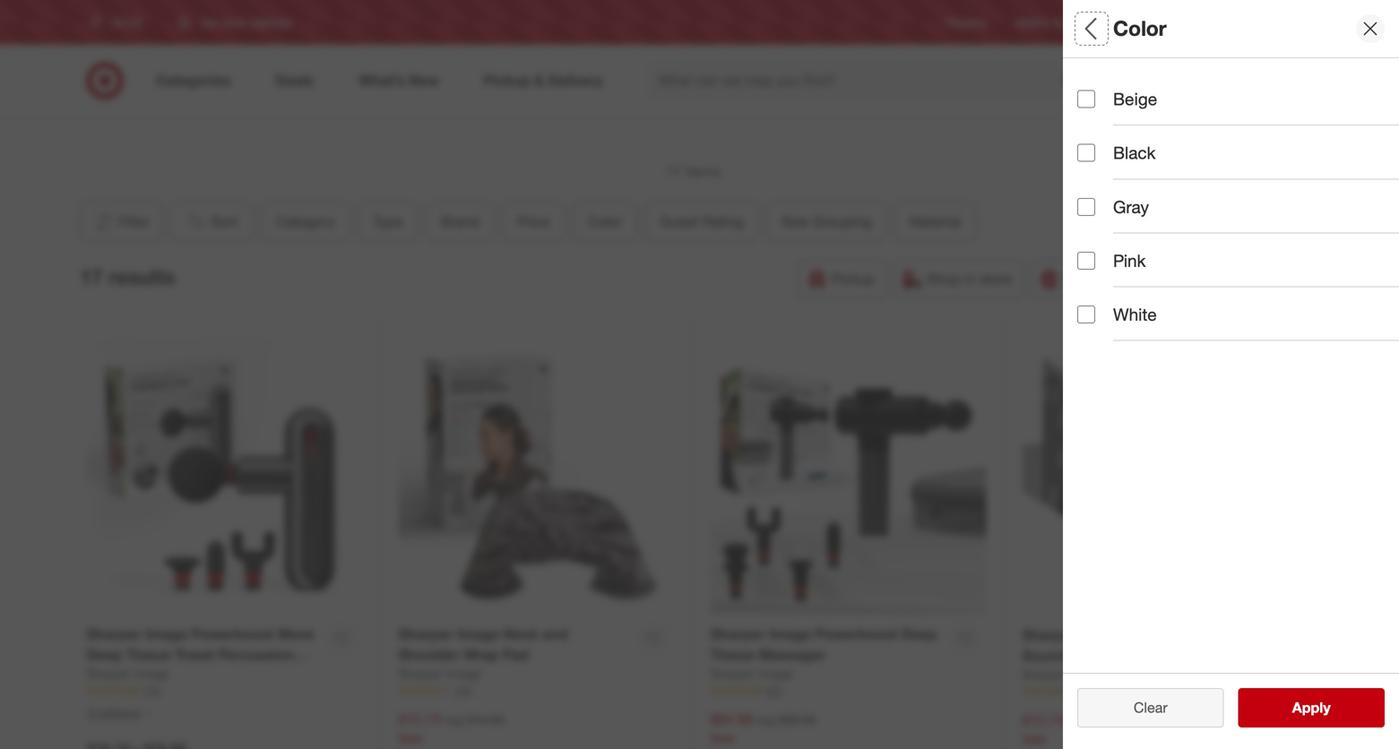 Task type: locate. For each thing, give the bounding box(es) containing it.
sharper image powerboost move deep tissue travel percussion massager link
[[87, 625, 321, 684]]

category button down circle
[[1078, 58, 1386, 121]]

0 horizontal spatial $12.74
[[399, 711, 442, 728]]

sharper image
[[87, 666, 170, 682], [399, 666, 482, 682], [711, 666, 794, 682], [1023, 667, 1106, 683]]

$12.74 for sharper image sleep therapy sound soother
[[1023, 712, 1066, 729]]

$14.99 for wrap
[[467, 712, 504, 728]]

1 clear from the left
[[1125, 699, 1159, 717]]

pad
[[503, 646, 529, 664]]

sharper image up 231
[[711, 666, 794, 682]]

reg down 144
[[445, 712, 463, 728]]

2 vertical spatial color
[[1078, 328, 1122, 348]]

1 horizontal spatial tissue
[[711, 646, 755, 664]]

0 horizontal spatial deep
[[87, 646, 122, 664]]

sharper for tissue's the "sharper image" link
[[711, 666, 755, 682]]

powerboost for move
[[192, 626, 274, 643]]

powerboost
[[192, 626, 274, 643], [816, 626, 898, 643]]

sharper inside "sharper image neck and shoulder wrap pad"
[[399, 626, 453, 643]]

2 horizontal spatial reg
[[1069, 713, 1087, 729]]

1 vertical spatial results
[[1304, 699, 1350, 717]]

sale inside "$84.99 reg $99.99 sale"
[[711, 731, 735, 747]]

1 vertical spatial type button
[[358, 202, 419, 242]]

color button inside all filters dialog
[[1078, 309, 1386, 372]]

results right see
[[1304, 699, 1350, 717]]

$12.74 reg $14.99 sale
[[399, 711, 504, 747], [1023, 712, 1129, 748]]

sale down sound
[[1023, 732, 1047, 748]]

2 clear from the left
[[1134, 699, 1168, 717]]

redcard
[[1095, 16, 1138, 29]]

0 horizontal spatial sale
[[399, 731, 423, 747]]

deep inside sharper image powerboost move deep tissue travel percussion massager
[[87, 646, 122, 664]]

category button
[[1078, 58, 1386, 121], [261, 202, 350, 242]]

17 results
[[80, 265, 175, 290]]

sharper image neck and shoulder wrap pad
[[399, 626, 568, 664]]

0 horizontal spatial powerboost
[[192, 626, 274, 643]]

image inside "sharper image neck and shoulder wrap pad"
[[457, 626, 500, 643]]

redcard link
[[1095, 15, 1138, 30]]

$12.74 reg $14.99 sale down 146
[[1023, 712, 1129, 748]]

sharper image link down sound
[[1023, 666, 1106, 684]]

1 vertical spatial color
[[588, 213, 622, 230]]

$12.74 reg $14.99 sale down 144
[[399, 711, 504, 747]]

sleep
[[1128, 627, 1166, 644]]

results for 17 results
[[108, 265, 175, 290]]

image inside sharper image powerboost move deep tissue travel percussion massager
[[145, 626, 188, 643]]

0 horizontal spatial tissue
[[126, 646, 171, 664]]

grouping
[[813, 213, 872, 230]]

sharper for the "sharper image" link for deep
[[87, 666, 131, 682]]

powerboost up 231 link on the right bottom
[[816, 626, 898, 643]]

reg for massager
[[757, 712, 775, 728]]

reg
[[445, 712, 463, 728], [757, 712, 775, 728], [1069, 713, 1087, 729]]

0 horizontal spatial category button
[[261, 202, 350, 242]]

pickup button
[[798, 260, 887, 299]]

sharper inside sharper image sleep therapy sound soother
[[1023, 627, 1077, 644]]

1 horizontal spatial category
[[1078, 77, 1152, 97]]

items
[[686, 163, 721, 180]]

results for see results
[[1304, 699, 1350, 717]]

sharper for sharper image sleep therapy sound soother link at the right of the page
[[1023, 627, 1077, 644]]

image
[[145, 626, 188, 643], [457, 626, 500, 643], [769, 626, 812, 643], [1081, 627, 1124, 644], [135, 666, 170, 682], [447, 666, 482, 682], [759, 666, 794, 682], [1071, 667, 1106, 683]]

$12.74 for sharper image neck and shoulder wrap pad
[[399, 711, 442, 728]]

0 vertical spatial category
[[1078, 77, 1152, 97]]

category right sort
[[276, 213, 335, 230]]

massager inside sharper image powerboost move deep tissue travel percussion massager
[[87, 667, 154, 684]]

pickup
[[832, 270, 875, 288]]

$12.74 down sound
[[1023, 712, 1066, 729]]

brand
[[1078, 202, 1127, 223], [441, 213, 480, 230]]

0 vertical spatial color
[[1114, 16, 1167, 41]]

17 for 17 items
[[666, 163, 682, 180]]

1 horizontal spatial reg
[[757, 712, 775, 728]]

1 horizontal spatial results
[[1304, 699, 1350, 717]]

reg down 231
[[757, 712, 775, 728]]

2 tissue from the left
[[711, 646, 755, 664]]

powerboost inside 'sharper image powerboost deep tissue massager'
[[816, 626, 898, 643]]

0 vertical spatial price button
[[502, 202, 565, 242]]

1 vertical spatial category
[[276, 213, 335, 230]]

0 vertical spatial price
[[517, 213, 550, 230]]

1 vertical spatial type
[[373, 213, 403, 230]]

17 for 17 results
[[80, 265, 103, 290]]

1 horizontal spatial price button
[[1078, 247, 1386, 309]]

price button
[[502, 202, 565, 242], [1078, 247, 1386, 309]]

price button inside all filters dialog
[[1078, 247, 1386, 309]]

size grouping button
[[766, 202, 888, 242]]

results inside button
[[1304, 699, 1350, 717]]

sale down shoulder
[[399, 731, 423, 747]]

0 horizontal spatial type
[[373, 213, 403, 230]]

What can we help you find? suggestions appear below search field
[[647, 61, 1094, 100]]

deep
[[902, 626, 938, 643], [87, 646, 122, 664]]

color button left guest
[[572, 202, 638, 242]]

1 horizontal spatial brand button
[[1078, 184, 1386, 247]]

sharper image neck and shoulder wrap pad link
[[399, 625, 633, 666]]

1 powerboost from the left
[[192, 626, 274, 643]]

1 vertical spatial price
[[1078, 265, 1120, 286]]

0 horizontal spatial reg
[[445, 712, 463, 728]]

1 vertical spatial category button
[[261, 202, 350, 242]]

sharper image neck and shoulder wrap pad image
[[399, 338, 675, 614], [399, 338, 675, 614]]

1 horizontal spatial $12.74
[[1023, 712, 1066, 729]]

144 link
[[399, 683, 675, 699]]

category button right sort
[[261, 202, 350, 242]]

1 vertical spatial color button
[[1078, 309, 1386, 372]]

sharper image powerboost deep tissue massager image
[[711, 338, 987, 614], [711, 338, 987, 614]]

image for sharper image powerboost deep tissue massager "link"
[[769, 626, 812, 643]]

sharper inside sharper image powerboost move deep tissue travel percussion massager
[[87, 626, 141, 643]]

sale for sharper image neck and shoulder wrap pad
[[399, 731, 423, 747]]

image for the "sharper image" link for sound
[[1071, 667, 1106, 683]]

material
[[910, 213, 962, 230]]

results down "filter"
[[108, 265, 175, 290]]

1 vertical spatial 17
[[80, 265, 103, 290]]

1 horizontal spatial deep
[[902, 626, 938, 643]]

powerboost up percussion
[[192, 626, 274, 643]]

shop
[[927, 270, 961, 288]]

0 vertical spatial color button
[[572, 202, 638, 242]]

and
[[543, 626, 568, 643]]

0 horizontal spatial $14.99
[[467, 712, 504, 728]]

0 vertical spatial type
[[1078, 140, 1116, 160]]

sharper image sleep therapy sound soother link
[[1023, 625, 1258, 666]]

sharper image powerboost move deep tissue travel percussion massager
[[87, 626, 314, 684]]

0 horizontal spatial type button
[[358, 202, 419, 242]]

reg down 146
[[1069, 713, 1087, 729]]

tissue up 115
[[126, 646, 171, 664]]

sale for sharper image powerboost deep tissue massager
[[711, 731, 735, 747]]

1 horizontal spatial $12.74 reg $14.99 sale
[[1023, 712, 1129, 748]]

color
[[1114, 16, 1167, 41], [588, 213, 622, 230], [1078, 328, 1122, 348]]

guest rating
[[660, 213, 744, 230]]

all
[[1078, 16, 1103, 41]]

0 horizontal spatial category
[[276, 213, 335, 230]]

0 vertical spatial category button
[[1078, 58, 1386, 121]]

$14.99 down 146
[[1091, 713, 1129, 729]]

2 horizontal spatial sale
[[1023, 732, 1047, 748]]

1 horizontal spatial powerboost
[[816, 626, 898, 643]]

146 link
[[1023, 684, 1300, 700]]

weekly ad link
[[1016, 15, 1066, 30]]

17
[[666, 163, 682, 180], [80, 265, 103, 290]]

1 vertical spatial massager
[[87, 667, 154, 684]]

image inside sharper image sleep therapy sound soother
[[1081, 627, 1124, 644]]

115
[[142, 684, 160, 698]]

sharper image link up 115
[[87, 666, 170, 683]]

sharper for sharper image powerboost deep tissue massager "link"
[[711, 626, 765, 643]]

same day delivery
[[1065, 270, 1186, 288]]

1 vertical spatial deep
[[87, 646, 122, 664]]

type button
[[1078, 121, 1386, 184], [358, 202, 419, 242]]

1 horizontal spatial type
[[1078, 140, 1116, 160]]

soother
[[1071, 647, 1125, 665]]

1 horizontal spatial brand
[[1078, 202, 1127, 223]]

tissue inside sharper image powerboost move deep tissue travel percussion massager
[[126, 646, 171, 664]]

category down "all filters"
[[1078, 77, 1152, 97]]

category inside all filters dialog
[[1078, 77, 1152, 97]]

percussion
[[218, 646, 294, 664]]

brand button inside all filters dialog
[[1078, 184, 1386, 247]]

0 vertical spatial results
[[108, 265, 175, 290]]

sharper for sharper image powerboost move deep tissue travel percussion massager link
[[87, 626, 141, 643]]

0 horizontal spatial price
[[517, 213, 550, 230]]

0 horizontal spatial brand
[[441, 213, 480, 230]]

0 horizontal spatial $12.74 reg $14.99 sale
[[399, 711, 504, 747]]

White checkbox
[[1078, 306, 1096, 324]]

sale down $84.99
[[711, 731, 735, 747]]

1 horizontal spatial massager
[[759, 646, 826, 664]]

17 down the filter button at the top of page
[[80, 265, 103, 290]]

0 horizontal spatial massager
[[87, 667, 154, 684]]

sharper image link for shoulder
[[399, 666, 482, 683]]

rating
[[703, 213, 744, 230]]

reg inside "$84.99 reg $99.99 sale"
[[757, 712, 775, 728]]

1 horizontal spatial color button
[[1078, 309, 1386, 372]]

sharper inside 'sharper image powerboost deep tissue massager'
[[711, 626, 765, 643]]

powerboost inside sharper image powerboost move deep tissue travel percussion massager
[[192, 626, 274, 643]]

231
[[766, 684, 784, 698]]

1 vertical spatial price button
[[1078, 247, 1386, 309]]

sharper image sleep therapy sound soother image
[[1023, 338, 1300, 615], [1023, 338, 1300, 615]]

category
[[1078, 77, 1152, 97], [276, 213, 335, 230]]

white
[[1114, 304, 1157, 325]]

brand inside all filters dialog
[[1078, 202, 1127, 223]]

$84.99 reg $99.99 sale
[[711, 711, 816, 747]]

guest
[[660, 213, 699, 230]]

1 horizontal spatial sale
[[711, 731, 735, 747]]

day
[[1106, 270, 1130, 288]]

sharper image down shoulder
[[399, 666, 482, 682]]

sharper image powerboost move deep tissue travel percussion massager image
[[87, 338, 363, 614], [87, 338, 363, 614]]

results
[[108, 265, 175, 290], [1304, 699, 1350, 717]]

1 horizontal spatial $14.99
[[1091, 713, 1129, 729]]

brand button
[[1078, 184, 1386, 247], [426, 202, 495, 242]]

tissue up $84.99
[[711, 646, 755, 664]]

color button down "shipping" button
[[1078, 309, 1386, 372]]

2 powerboost from the left
[[816, 626, 898, 643]]

type
[[1078, 140, 1116, 160], [373, 213, 403, 230]]

sharper for the "sharper image" link for sound
[[1023, 667, 1068, 683]]

$12.74 down shoulder
[[399, 711, 442, 728]]

apply button
[[1239, 689, 1385, 728]]

material button
[[895, 202, 977, 242]]

1 horizontal spatial 17
[[666, 163, 682, 180]]

image for sharper image sleep therapy sound soother link at the right of the page
[[1081, 627, 1124, 644]]

$12.74
[[399, 711, 442, 728], [1023, 712, 1066, 729]]

0 horizontal spatial 17
[[80, 265, 103, 290]]

sharper image down sound
[[1023, 667, 1106, 683]]

17 left items
[[666, 163, 682, 180]]

delivery
[[1134, 270, 1186, 288]]

sharper image link for tissue
[[711, 666, 794, 683]]

travel
[[175, 646, 214, 664]]

color inside all filters dialog
[[1078, 328, 1122, 348]]

type inside all filters dialog
[[1078, 140, 1116, 160]]

1 horizontal spatial category button
[[1078, 58, 1386, 121]]

same
[[1065, 270, 1102, 288]]

1 horizontal spatial type button
[[1078, 121, 1386, 184]]

therapy
[[1170, 627, 1225, 644]]

clear inside all filters dialog
[[1125, 699, 1159, 717]]

0 vertical spatial deep
[[902, 626, 938, 643]]

image inside 'sharper image powerboost deep tissue massager'
[[769, 626, 812, 643]]

0 vertical spatial massager
[[759, 646, 826, 664]]

clear inside color dialog
[[1134, 699, 1168, 717]]

sharper image for deep
[[87, 666, 170, 682]]

sharper
[[87, 626, 141, 643], [399, 626, 453, 643], [711, 626, 765, 643], [1023, 627, 1077, 644], [87, 666, 131, 682], [399, 666, 443, 682], [711, 666, 755, 682], [1023, 667, 1068, 683]]

$84.99
[[711, 711, 754, 728]]

0 horizontal spatial price button
[[502, 202, 565, 242]]

massager
[[759, 646, 826, 664], [87, 667, 154, 684]]

1 tissue from the left
[[126, 646, 171, 664]]

1 horizontal spatial price
[[1078, 265, 1120, 286]]

0 vertical spatial 17
[[666, 163, 682, 180]]

color button
[[572, 202, 638, 242], [1078, 309, 1386, 372]]

sharper image up 115
[[87, 666, 170, 682]]

clear for clear
[[1134, 699, 1168, 717]]

sharper image link up 231
[[711, 666, 794, 683]]

filter
[[118, 213, 150, 230]]

image for the "sharper image" link for shoulder
[[447, 666, 482, 682]]

Black checkbox
[[1078, 144, 1096, 162]]

sharper image link down shoulder
[[399, 666, 482, 683]]

clear
[[1125, 699, 1159, 717], [1134, 699, 1168, 717]]

wrap
[[464, 646, 499, 664]]

$14.99 down 144
[[467, 712, 504, 728]]

0 horizontal spatial results
[[108, 265, 175, 290]]

0 vertical spatial type button
[[1078, 121, 1386, 184]]

price
[[517, 213, 550, 230], [1078, 265, 1120, 286]]



Task type: vqa. For each thing, say whether or not it's contained in the screenshot.


Task type: describe. For each thing, give the bounding box(es) containing it.
$99.99
[[779, 712, 816, 728]]

pink
[[1114, 251, 1146, 271]]

in
[[965, 270, 976, 288]]

0 horizontal spatial brand button
[[426, 202, 495, 242]]

sharper image sleep therapy sound soother
[[1023, 627, 1225, 665]]

weekly ad
[[1016, 16, 1066, 29]]

115 link
[[87, 683, 363, 699]]

all
[[1163, 699, 1177, 717]]

$14.99 for soother
[[1091, 713, 1129, 729]]

circle
[[1199, 16, 1227, 29]]

target circle
[[1167, 16, 1227, 29]]

price inside all filters dialog
[[1078, 265, 1120, 286]]

144
[[454, 684, 472, 698]]

Beige checkbox
[[1078, 90, 1096, 108]]

sort button
[[170, 202, 254, 242]]

sharper image link for deep
[[87, 666, 170, 683]]

sale for sharper image sleep therapy sound soother
[[1023, 732, 1047, 748]]

shop in store
[[927, 270, 1013, 288]]

$12.74 reg $14.99 sale for sound
[[1023, 712, 1129, 748]]

apply
[[1293, 699, 1331, 717]]

sort
[[211, 213, 238, 230]]

registry link
[[947, 15, 987, 30]]

ad
[[1053, 16, 1066, 29]]

clear button
[[1078, 689, 1224, 728]]

guest rating button
[[645, 202, 759, 242]]

search button
[[1081, 61, 1124, 104]]

see
[[1274, 699, 1300, 717]]

reg for soother
[[1069, 713, 1087, 729]]

0 horizontal spatial color button
[[572, 202, 638, 242]]

powerboost for deep
[[816, 626, 898, 643]]

target circle link
[[1167, 15, 1227, 30]]

all filters dialog
[[1063, 0, 1400, 750]]

$12.74 reg $14.99 sale for shoulder
[[399, 711, 504, 747]]

sharper for the "sharper image" link for shoulder
[[399, 666, 443, 682]]

size grouping
[[782, 213, 872, 230]]

beige
[[1114, 89, 1158, 109]]

clear for clear all
[[1125, 699, 1159, 717]]

146
[[1078, 685, 1096, 699]]

tissue inside 'sharper image powerboost deep tissue massager'
[[711, 646, 755, 664]]

image for sharper image powerboost move deep tissue travel percussion massager link
[[145, 626, 188, 643]]

sharper image for tissue
[[711, 666, 794, 682]]

registry
[[947, 16, 987, 29]]

sharper image for sound
[[1023, 667, 1106, 683]]

Pink checkbox
[[1078, 252, 1096, 270]]

sharper for sharper image neck and shoulder wrap pad link
[[399, 626, 453, 643]]

sharper image for shoulder
[[399, 666, 482, 682]]

shipping button
[[1205, 260, 1306, 299]]

see results button
[[1239, 689, 1385, 728]]

17 items
[[666, 163, 721, 180]]

image for the "sharper image" link for deep
[[135, 666, 170, 682]]

color inside dialog
[[1114, 16, 1167, 41]]

shoulder
[[399, 646, 460, 664]]

target
[[1167, 16, 1196, 29]]

same day delivery button
[[1031, 260, 1198, 299]]

black
[[1114, 143, 1156, 163]]

color dialog
[[1063, 0, 1400, 750]]

neck
[[504, 626, 539, 643]]

sharper image link for sound
[[1023, 666, 1106, 684]]

shop in store button
[[894, 260, 1024, 299]]

size
[[782, 213, 809, 230]]

image for sharper image neck and shoulder wrap pad link
[[457, 626, 500, 643]]

sharper image powerboost deep tissue massager
[[711, 626, 938, 664]]

image for tissue's the "sharper image" link
[[759, 666, 794, 682]]

filters
[[1108, 16, 1164, 41]]

move
[[278, 626, 314, 643]]

search
[[1081, 74, 1124, 91]]

weekly
[[1016, 16, 1050, 29]]

reg for wrap
[[445, 712, 463, 728]]

store
[[980, 270, 1013, 288]]

sound
[[1023, 647, 1067, 665]]

all filters
[[1078, 16, 1164, 41]]

Gray checkbox
[[1078, 198, 1096, 216]]

231 link
[[711, 683, 987, 699]]

deep inside 'sharper image powerboost deep tissue massager'
[[902, 626, 938, 643]]

see results
[[1274, 699, 1350, 717]]

clear all button
[[1078, 689, 1224, 728]]

filter button
[[80, 202, 163, 242]]

gray
[[1114, 197, 1150, 217]]

sharper image powerboost deep tissue massager link
[[711, 625, 945, 666]]

massager inside 'sharper image powerboost deep tissue massager'
[[759, 646, 826, 664]]

clear all
[[1125, 699, 1177, 717]]

shipping
[[1238, 270, 1295, 288]]



